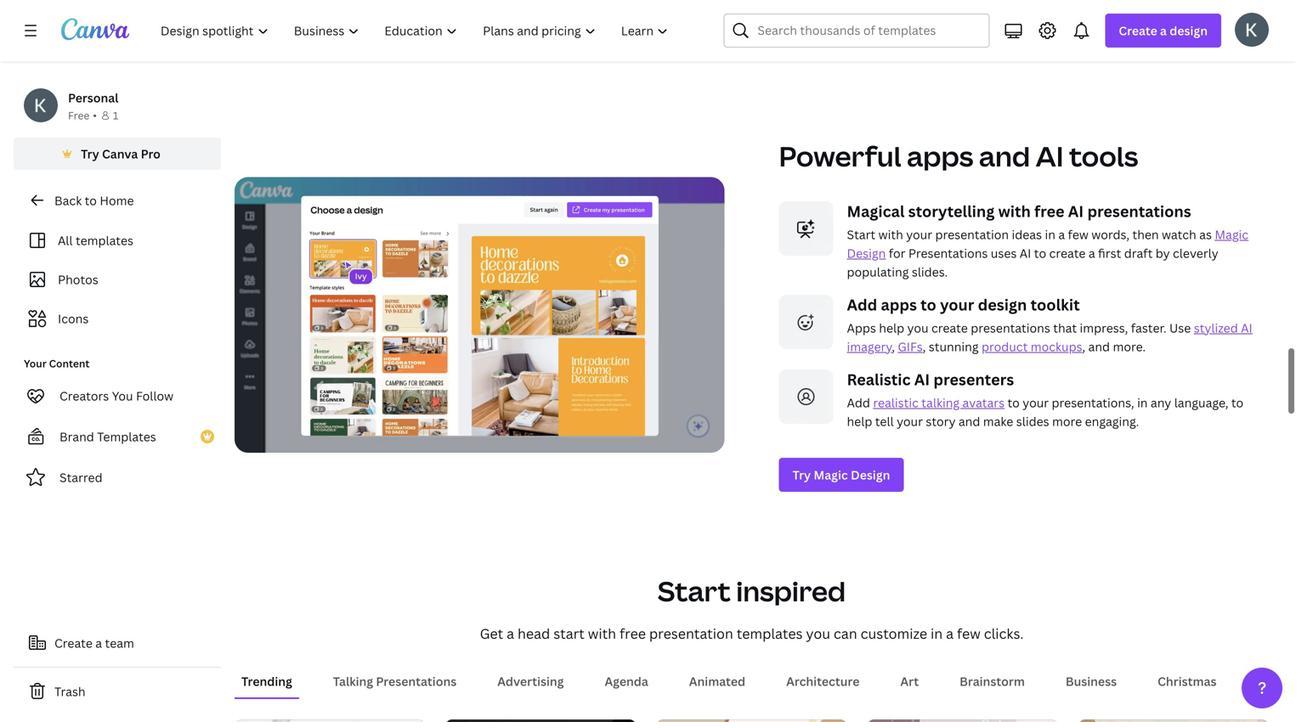 Task type: locate. For each thing, give the bounding box(es) containing it.
brand
[[60, 429, 94, 445]]

1 vertical spatial you
[[806, 625, 831, 643]]

christmas
[[1158, 674, 1217, 690]]

art
[[901, 674, 919, 690]]

try
[[81, 146, 99, 162], [793, 467, 811, 483]]

templates
[[76, 233, 133, 249], [737, 625, 803, 643]]

1 horizontal spatial start
[[847, 226, 876, 243]]

0 vertical spatial presentation
[[936, 226, 1009, 243]]

powerful
[[779, 138, 902, 175]]

few
[[1068, 226, 1089, 243], [957, 625, 981, 643]]

templates right all
[[76, 233, 133, 249]]

1 horizontal spatial create
[[1119, 23, 1158, 39]]

presentations
[[1088, 201, 1192, 222], [971, 320, 1051, 336]]

you left can
[[806, 625, 831, 643]]

None search field
[[724, 14, 990, 48]]

1 horizontal spatial few
[[1068, 226, 1089, 243]]

1 horizontal spatial magic
[[1215, 226, 1249, 243]]

magical storytelling with free ai presentations
[[847, 201, 1192, 222]]

1 horizontal spatial ,
[[923, 339, 926, 355]]

presentation up animated button
[[650, 625, 734, 643]]

presentations up product
[[971, 320, 1051, 336]]

0 vertical spatial apps
[[907, 138, 974, 175]]

to down "slides."
[[921, 294, 937, 315]]

to down start with your presentation ideas in a few words, then watch as
[[1035, 245, 1047, 261]]

ai
[[1036, 138, 1064, 175], [1069, 201, 1084, 222], [1020, 245, 1032, 261], [1242, 320, 1253, 336], [915, 369, 930, 390]]

2 horizontal spatial with
[[999, 201, 1031, 222]]

ai right the stylized
[[1242, 320, 1253, 336]]

follow
[[136, 388, 174, 404]]

0 horizontal spatial try
[[81, 146, 99, 162]]

in left any
[[1138, 395, 1148, 411]]

business
[[1066, 674, 1117, 690]]

,
[[892, 339, 895, 355], [923, 339, 926, 355], [1083, 339, 1086, 355]]

0 horizontal spatial free
[[620, 625, 646, 643]]

1 vertical spatial add
[[847, 395, 871, 411]]

try magic design link
[[779, 458, 904, 492]]

2 vertical spatial in
[[931, 625, 943, 643]]

design up populating on the top
[[847, 245, 886, 261]]

imagery
[[847, 339, 892, 355]]

create
[[1050, 245, 1086, 261], [932, 320, 968, 336]]

0 vertical spatial create
[[1050, 245, 1086, 261]]

populating
[[847, 264, 909, 280]]

0 vertical spatial presentations
[[1088, 201, 1192, 222]]

1 horizontal spatial free
[[1035, 201, 1065, 222]]

start up get a head start with free presentation templates you can customize in a few clicks. in the bottom of the page
[[658, 573, 731, 610]]

1 vertical spatial create
[[54, 636, 93, 652]]

talking
[[333, 674, 373, 690]]

home
[[100, 193, 134, 209]]

0 horizontal spatial templates
[[76, 233, 133, 249]]

1 vertical spatial presentations
[[376, 674, 457, 690]]

church button
[[1251, 666, 1297, 698]]

watch
[[1162, 226, 1197, 243]]

0 horizontal spatial presentations
[[971, 320, 1051, 336]]

add up apps
[[847, 294, 878, 315]]

0 horizontal spatial with
[[588, 625, 617, 643]]

ai up add realistic talking avatars
[[915, 369, 930, 390]]

1 vertical spatial and
[[1089, 339, 1111, 355]]

then
[[1133, 226, 1159, 243]]

realistic
[[847, 369, 911, 390]]

can
[[834, 625, 858, 643]]

0 horizontal spatial you
[[806, 625, 831, 643]]

and
[[979, 138, 1031, 175], [1089, 339, 1111, 355], [959, 413, 981, 430]]

in right customize on the right of page
[[931, 625, 943, 643]]

templates down start inspired
[[737, 625, 803, 643]]

get
[[480, 625, 504, 643]]

more
[[1053, 413, 1083, 430]]

language,
[[1175, 395, 1229, 411]]

0 vertical spatial you
[[908, 320, 929, 336]]

0 vertical spatial free
[[1035, 201, 1065, 222]]

brand templates
[[60, 429, 156, 445]]

0 horizontal spatial magic
[[814, 467, 848, 483]]

powerful apps and ai tools
[[779, 138, 1139, 175]]

help inside to your presentations, in any language, to help tell your story and make slides more engaging.
[[847, 413, 873, 430]]

, left "gifs"
[[892, 339, 895, 355]]

create inside dropdown button
[[1119, 23, 1158, 39]]

presentations up "slides."
[[909, 245, 988, 261]]

1 horizontal spatial create
[[1050, 245, 1086, 261]]

2 add from the top
[[847, 395, 871, 411]]

first
[[1099, 245, 1122, 261]]

stylized ai imagery
[[847, 320, 1253, 355]]

0 vertical spatial presentations
[[909, 245, 988, 261]]

few left words,
[[1068, 226, 1089, 243]]

ai down ideas
[[1020, 245, 1032, 261]]

try down realistic ai presenters image
[[793, 467, 811, 483]]

1 vertical spatial few
[[957, 625, 981, 643]]

with up ideas
[[999, 201, 1031, 222]]

0 horizontal spatial start
[[658, 573, 731, 610]]

any
[[1151, 395, 1172, 411]]

, down impress,
[[1083, 339, 1086, 355]]

start down magical
[[847, 226, 876, 243]]

1 horizontal spatial help
[[879, 320, 905, 336]]

0 horizontal spatial design
[[978, 294, 1027, 315]]

magic right as
[[1215, 226, 1249, 243]]

0 horizontal spatial presentation
[[650, 625, 734, 643]]

1 vertical spatial start
[[658, 573, 731, 610]]

realistic ai presenters image
[[779, 370, 834, 424]]

1 horizontal spatial presentations
[[909, 245, 988, 261]]

1 add from the top
[[847, 294, 878, 315]]

start for start inspired
[[658, 573, 731, 610]]

0 vertical spatial with
[[999, 201, 1031, 222]]

add down realistic on the right bottom
[[847, 395, 871, 411]]

1 vertical spatial presentation
[[650, 625, 734, 643]]

create down start with your presentation ideas in a few words, then watch as
[[1050, 245, 1086, 261]]

2 horizontal spatial ,
[[1083, 339, 1086, 355]]

1 vertical spatial in
[[1138, 395, 1148, 411]]

help left tell
[[847, 413, 873, 430]]

presentations,
[[1052, 395, 1135, 411]]

create a design
[[1119, 23, 1208, 39]]

apps for add
[[881, 294, 917, 315]]

photos link
[[24, 264, 211, 296]]

1 horizontal spatial try
[[793, 467, 811, 483]]

0 horizontal spatial help
[[847, 413, 873, 430]]

add for add realistic talking avatars
[[847, 395, 871, 411]]

1 vertical spatial apps
[[881, 294, 917, 315]]

in right ideas
[[1045, 226, 1056, 243]]

gifs link
[[898, 339, 923, 355]]

0 vertical spatial few
[[1068, 226, 1089, 243]]

create for create a team
[[54, 636, 93, 652]]

realistic
[[874, 395, 919, 411]]

1 vertical spatial templates
[[737, 625, 803, 643]]

0 vertical spatial magic
[[1215, 226, 1249, 243]]

create a team button
[[14, 627, 221, 661]]

start inspired
[[658, 573, 846, 610]]

brown aesthetic group project presentation image
[[657, 720, 847, 723]]

0 horizontal spatial create
[[54, 636, 93, 652]]

magic design
[[847, 226, 1249, 261]]

1 vertical spatial try
[[793, 467, 811, 483]]

1 horizontal spatial you
[[908, 320, 929, 336]]

and down avatars
[[959, 413, 981, 430]]

1 vertical spatial with
[[879, 226, 904, 243]]

in
[[1045, 226, 1056, 243], [1138, 395, 1148, 411], [931, 625, 943, 643]]

tell
[[876, 413, 894, 430]]

with right start
[[588, 625, 617, 643]]

realistic talking avatars link
[[874, 395, 1005, 411]]

0 vertical spatial create
[[1119, 23, 1158, 39]]

mockups
[[1031, 339, 1083, 355]]

free •
[[68, 108, 97, 122]]

0 vertical spatial add
[[847, 294, 878, 315]]

0 vertical spatial in
[[1045, 226, 1056, 243]]

ai inside stylized ai imagery
[[1242, 320, 1253, 336]]

0 horizontal spatial create
[[932, 320, 968, 336]]

presentations up 'then'
[[1088, 201, 1192, 222]]

by
[[1156, 245, 1171, 261]]

try left canva
[[81, 146, 99, 162]]

presentations for talking
[[376, 674, 457, 690]]

0 horizontal spatial presentations
[[376, 674, 457, 690]]

you up gifs link
[[908, 320, 929, 336]]

0 vertical spatial design
[[847, 245, 886, 261]]

your down realistic
[[897, 413, 923, 430]]

beige brown pastel  playful manhwa illustration brainstorm presentation image
[[868, 720, 1058, 723]]

storytelling
[[909, 201, 995, 222]]

create a design button
[[1106, 14, 1222, 48]]

content
[[49, 357, 90, 371]]

apps down populating on the top
[[881, 294, 917, 315]]

1 horizontal spatial in
[[1045, 226, 1056, 243]]

presentations inside button
[[376, 674, 457, 690]]

stylized
[[1194, 320, 1239, 336]]

1 vertical spatial presentations
[[971, 320, 1051, 336]]

presentations right talking on the bottom of the page
[[376, 674, 457, 690]]

apps for powerful
[[907, 138, 974, 175]]

presentations inside for presentations uses ai to create a first draft by cleverly populating slides.
[[909, 245, 988, 261]]

all templates link
[[24, 224, 211, 257]]

creators
[[60, 388, 109, 404]]

with up for
[[879, 226, 904, 243]]

1 horizontal spatial design
[[1170, 23, 1208, 39]]

apps
[[907, 138, 974, 175], [881, 294, 917, 315]]

1 vertical spatial help
[[847, 413, 873, 430]]

create inside button
[[54, 636, 93, 652]]

presenters
[[934, 369, 1015, 390]]

starred link
[[14, 461, 221, 495]]

in inside to your presentations, in any language, to help tell your story and make slides more engaging.
[[1138, 395, 1148, 411]]

few left clicks.
[[957, 625, 981, 643]]

story
[[926, 413, 956, 430]]

design left kendall parks image
[[1170, 23, 1208, 39]]

design down tell
[[851, 467, 891, 483]]

1 horizontal spatial presentations
[[1088, 201, 1192, 222]]

1 horizontal spatial templates
[[737, 625, 803, 643]]

design inside dropdown button
[[1170, 23, 1208, 39]]

kendall parks image
[[1236, 13, 1270, 47]]

0 vertical spatial try
[[81, 146, 99, 162]]

create up stunning
[[932, 320, 968, 336]]

free up start with your presentation ideas in a few words, then watch as
[[1035, 201, 1065, 222]]

free up agenda button
[[620, 625, 646, 643]]

presentation down storytelling
[[936, 226, 1009, 243]]

2 horizontal spatial in
[[1138, 395, 1148, 411]]

and up the magical storytelling with free ai presentations
[[979, 138, 1031, 175]]

personal
[[68, 90, 119, 106]]

1 , from the left
[[892, 339, 895, 355]]

magic down realistic ai presenters image
[[814, 467, 848, 483]]

apps up storytelling
[[907, 138, 974, 175]]

0 horizontal spatial ,
[[892, 339, 895, 355]]

0 vertical spatial design
[[1170, 23, 1208, 39]]

, left stunning
[[923, 339, 926, 355]]

your
[[907, 226, 933, 243], [940, 294, 975, 315], [1023, 395, 1049, 411], [897, 413, 923, 430]]

0 vertical spatial templates
[[76, 233, 133, 249]]

try inside button
[[81, 146, 99, 162]]

2 vertical spatial and
[[959, 413, 981, 430]]

ai left tools in the top right of the page
[[1036, 138, 1064, 175]]

and down impress,
[[1089, 339, 1111, 355]]

1 vertical spatial magic
[[814, 467, 848, 483]]

that
[[1054, 320, 1077, 336]]

help up "gifs"
[[879, 320, 905, 336]]

0 vertical spatial start
[[847, 226, 876, 243]]

start
[[554, 625, 585, 643]]

0 vertical spatial help
[[879, 320, 905, 336]]

photos
[[58, 272, 98, 288]]

0 horizontal spatial few
[[957, 625, 981, 643]]

brainstorm button
[[953, 666, 1032, 698]]

design up apps help you create presentations that impress, faster. use
[[978, 294, 1027, 315]]

1 vertical spatial create
[[932, 320, 968, 336]]

all
[[58, 233, 73, 249]]

try canva pro
[[81, 146, 161, 162]]

advertising button
[[491, 666, 571, 698]]

faster.
[[1132, 320, 1167, 336]]

customize
[[861, 625, 928, 643]]



Task type: describe. For each thing, give the bounding box(es) containing it.
tools
[[1070, 138, 1139, 175]]

draft
[[1125, 245, 1153, 261]]

starred
[[60, 470, 103, 486]]

grey minimalist business project presentation image
[[235, 720, 425, 723]]

and inside to your presentations, in any language, to help tell your story and make slides more engaging.
[[959, 413, 981, 430]]

0 vertical spatial and
[[979, 138, 1031, 175]]

impress,
[[1080, 320, 1129, 336]]

architecture button
[[780, 666, 867, 698]]

brand templates link
[[14, 420, 221, 454]]

add for add apps to your design toolkit
[[847, 294, 878, 315]]

animated
[[689, 674, 746, 690]]

, gifs , stunning product mockups , and more.
[[892, 339, 1149, 355]]

to your presentations, in any language, to help tell your story and make slides more engaging.
[[847, 395, 1244, 430]]

slides.
[[912, 264, 948, 280]]

try for try magic design
[[793, 467, 811, 483]]

agenda
[[605, 674, 649, 690]]

2 vertical spatial with
[[588, 625, 617, 643]]

templates
[[97, 429, 156, 445]]

1 vertical spatial design
[[978, 294, 1027, 315]]

creators you follow link
[[14, 379, 221, 413]]

advertising
[[498, 674, 564, 690]]

toolkit
[[1031, 294, 1080, 315]]

add apps to your design toolkit
[[847, 294, 1080, 315]]

uses
[[991, 245, 1017, 261]]

back to home link
[[14, 184, 221, 218]]

make
[[984, 413, 1014, 430]]

2 , from the left
[[923, 339, 926, 355]]

try magic design
[[793, 467, 891, 483]]

product mockups link
[[982, 339, 1083, 355]]

your up "slides."
[[907, 226, 933, 243]]

1 vertical spatial design
[[851, 467, 891, 483]]

head
[[518, 625, 550, 643]]

start for start with your presentation ideas in a few words, then watch as
[[847, 226, 876, 243]]

3 , from the left
[[1083, 339, 1086, 355]]

talking presentations button
[[326, 666, 464, 698]]

design inside magic design
[[847, 245, 886, 261]]

gifs
[[898, 339, 923, 355]]

try for try canva pro
[[81, 146, 99, 162]]

back to home
[[54, 193, 134, 209]]

add realistic talking avatars
[[847, 395, 1005, 411]]

create inside for presentations uses ai to create a first draft by cleverly populating slides.
[[1050, 245, 1086, 261]]

1 horizontal spatial with
[[879, 226, 904, 243]]

slides
[[1017, 413, 1050, 430]]

cleverly
[[1173, 245, 1219, 261]]

beige scrapbook art and history museum presentation image
[[1079, 720, 1270, 723]]

stunning
[[929, 339, 979, 355]]

to up make
[[1008, 395, 1020, 411]]

words,
[[1092, 226, 1130, 243]]

to inside for presentations uses ai to create a first draft by cleverly populating slides.
[[1035, 245, 1047, 261]]

magic design link
[[847, 226, 1249, 261]]

ai up magic design
[[1069, 201, 1084, 222]]

create for create a design
[[1119, 23, 1158, 39]]

trending button
[[235, 666, 299, 698]]

church
[[1258, 674, 1297, 690]]

apps help you create presentations that impress, faster. use
[[847, 320, 1194, 336]]

a inside for presentations uses ai to create a first draft by cleverly populating slides.
[[1089, 245, 1096, 261]]

black and gray gradient professional presentation image
[[446, 720, 636, 723]]

presentations for for
[[909, 245, 988, 261]]

to right back at the top of page
[[85, 193, 97, 209]]

Search search field
[[758, 14, 979, 47]]

trash
[[54, 684, 86, 700]]

team
[[105, 636, 134, 652]]

1 vertical spatial free
[[620, 625, 646, 643]]

0 horizontal spatial in
[[931, 625, 943, 643]]

ai inside for presentations uses ai to create a first draft by cleverly populating slides.
[[1020, 245, 1032, 261]]

icons
[[58, 311, 89, 327]]

•
[[93, 108, 97, 122]]

top level navigation element
[[150, 14, 683, 48]]

more.
[[1113, 339, 1146, 355]]

start with your presentation ideas in a few words, then watch as
[[847, 226, 1215, 243]]

a inside button
[[95, 636, 102, 652]]

a inside dropdown button
[[1161, 23, 1167, 39]]

business button
[[1059, 666, 1124, 698]]

add apps to your design toolkit image
[[779, 295, 834, 349]]

to right language,
[[1232, 395, 1244, 411]]

use
[[1170, 320, 1192, 336]]

icons link
[[24, 303, 211, 335]]

apps
[[847, 320, 877, 336]]

all templates
[[58, 233, 133, 249]]

get a head start with free presentation templates you can customize in a few clicks.
[[480, 625, 1024, 643]]

trending
[[241, 674, 292, 690]]

for presentations uses ai to create a first draft by cleverly populating slides.
[[847, 245, 1219, 280]]

inspired
[[737, 573, 846, 610]]

1 horizontal spatial presentation
[[936, 226, 1009, 243]]

magical storytelling with free ai presentations image
[[779, 201, 834, 256]]

art button
[[894, 666, 926, 698]]

animated button
[[683, 666, 753, 698]]

architecture
[[787, 674, 860, 690]]

christmas button
[[1151, 666, 1224, 698]]

you
[[112, 388, 133, 404]]

avatars
[[963, 395, 1005, 411]]

create a team
[[54, 636, 134, 652]]

your up stunning
[[940, 294, 975, 315]]

realistic ai presenters
[[847, 369, 1015, 390]]

your
[[24, 357, 47, 371]]

canva
[[102, 146, 138, 162]]

as
[[1200, 226, 1212, 243]]

magic inside magic design
[[1215, 226, 1249, 243]]

pro
[[141, 146, 161, 162]]

talking presentations
[[333, 674, 457, 690]]

brainstorm
[[960, 674, 1025, 690]]

product
[[982, 339, 1028, 355]]

your up slides
[[1023, 395, 1049, 411]]

for
[[889, 245, 906, 261]]

trash link
[[14, 675, 221, 709]]

free
[[68, 108, 89, 122]]



Task type: vqa. For each thing, say whether or not it's contained in the screenshot.
In within the to your presentations, in any language, to help tell your story and make slides more engaging.
yes



